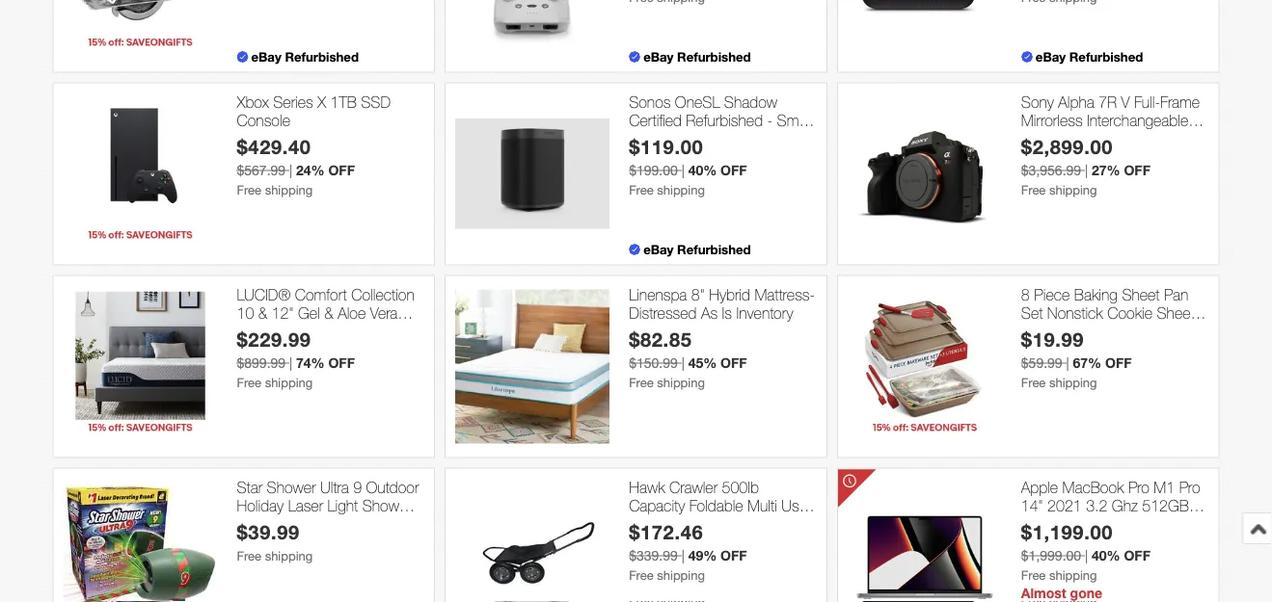 Task type: locate. For each thing, give the bounding box(es) containing it.
2021
[[1047, 497, 1082, 516]]

free inside $172.46 $339.99 | 49% off free shipping
[[629, 568, 654, 583]]

off inside the $2,899.00 $3,956.99 | 27% off free shipping
[[1124, 162, 1151, 178]]

shipping up the 'gone'
[[1049, 568, 1097, 583]]

refurbished up onesl
[[677, 49, 751, 64]]

0 horizontal spatial 40%
[[688, 162, 717, 178]]

0 horizontal spatial hybrid
[[334, 323, 375, 341]]

ebay refurbished
[[251, 49, 359, 64], [643, 49, 751, 64], [1036, 49, 1143, 64], [643, 242, 751, 257]]

hybrid down aloe
[[334, 323, 375, 341]]

| inside $172.46 $339.99 | 49% off free shipping
[[682, 548, 685, 564]]

off down airplay2
[[721, 162, 747, 178]]

shipping down 49%
[[657, 568, 705, 583]]

free inside $1,199.00 $1,999.00 | 40% off free shipping almost gone
[[1021, 568, 1046, 583]]

cart,
[[772, 516, 804, 534]]

free
[[237, 182, 261, 197], [629, 182, 654, 197], [1021, 182, 1046, 197], [237, 375, 261, 390], [629, 375, 654, 390], [1021, 375, 1046, 390], [237, 549, 261, 564], [629, 568, 654, 583], [1021, 568, 1046, 583]]

1 vertical spatial ssd
[[1021, 516, 1051, 534]]

nonstick
[[1047, 304, 1103, 323]]

hybrid up is
[[709, 286, 750, 304]]

| inside $119.00 $199.00 | 40% off free shipping
[[682, 162, 685, 178]]

1 vertical spatial 40%
[[1092, 548, 1120, 564]]

star shower ultra 9 outdoor holiday laser light show as-seen-on-tv, new 9 modes link
[[237, 479, 425, 553]]

free for $172.46
[[629, 568, 654, 583]]

0 vertical spatial ssd
[[361, 93, 391, 111]]

off inside $172.46 $339.99 | 49% off free shipping
[[721, 548, 747, 564]]

| inside $19.99 $59.99 | 67% off free shipping
[[1066, 355, 1069, 371]]

1 vertical spatial 9
[[387, 516, 396, 534]]

shipping down 24%
[[265, 182, 313, 197]]

free inside xbox series x 1tb ssd console $429.40 $567.99 | 24% off free shipping
[[237, 182, 261, 197]]

collection
[[351, 286, 414, 304]]

shipping down 67%
[[1049, 375, 1097, 390]]

1 horizontal spatial pro
[[1179, 479, 1200, 497]]

40% down ram
[[1092, 548, 1120, 564]]

shipping down $199.00
[[657, 182, 705, 197]]

off right 74%
[[328, 355, 355, 371]]

shipping down 74%
[[265, 375, 313, 390]]

& right the gel
[[324, 304, 333, 323]]

cookie
[[1107, 304, 1153, 323]]

as
[[701, 304, 718, 323]]

off for $119.00
[[721, 162, 747, 178]]

sonos onesl shadow certified refurbished - smart speaker - airplay2
[[629, 93, 815, 148]]

$59.99
[[1021, 355, 1062, 371]]

off right 49%
[[721, 548, 747, 564]]

ebay up 'sony'
[[1036, 49, 1066, 64]]

off down gray
[[1124, 548, 1151, 564]]

| left 45%
[[682, 355, 685, 371]]

- left "smart"
[[767, 111, 773, 130]]

free for $229.99
[[237, 375, 261, 390]]

512gb
[[1142, 497, 1189, 516]]

| down $1,199.00
[[1085, 548, 1088, 564]]

9
[[353, 479, 362, 497], [387, 516, 396, 534]]

refurbished up airplay2
[[686, 111, 763, 130]]

piece
[[1034, 286, 1070, 304]]

| inside $229.99 $899.99 | 74% off free shipping
[[289, 355, 292, 371]]

$1,199.00
[[1021, 522, 1113, 545]]

shipping for $119.00
[[657, 182, 705, 197]]

74%
[[296, 355, 325, 371]]

| left 27% on the top of page
[[1085, 162, 1088, 178]]

0 horizontal spatial &
[[258, 304, 267, 323]]

2 pro from the left
[[1179, 479, 1200, 497]]

off inside $1,199.00 $1,999.00 | 40% off free shipping almost gone
[[1124, 548, 1151, 564]]

shipping down $3,956.99
[[1049, 182, 1097, 197]]

shipping inside the $2,899.00 $3,956.99 | 27% off free shipping
[[1049, 182, 1097, 197]]

sheets
[[1157, 304, 1202, 323]]

pan
[[1164, 286, 1188, 304]]

shipping down $39.99
[[265, 549, 313, 564]]

hybrid
[[709, 286, 750, 304], [334, 323, 375, 341]]

shipping for $19.99
[[1049, 375, 1097, 390]]

| left 49%
[[682, 548, 685, 564]]

free inside $229.99 $899.99 | 74% off free shipping
[[237, 375, 261, 390]]

1 horizontal spatial 9
[[387, 516, 396, 534]]

foldable
[[689, 497, 743, 516]]

500lb
[[722, 479, 759, 497]]

| left 67%
[[1066, 355, 1069, 371]]

free up almost
[[1021, 568, 1046, 583]]

1 & from the left
[[258, 304, 267, 323]]

silicon
[[1102, 323, 1144, 341]]

refurbished up 7r
[[1069, 49, 1143, 64]]

free down $3,956.99
[[1021, 182, 1046, 197]]

shipping inside $172.46 $339.99 | 49% off free shipping
[[657, 568, 705, 583]]

sony alpha 7r v full-frame mirrorless interchangeable lens camera (international link
[[1021, 93, 1209, 148]]

free down $59.99
[[1021, 375, 1046, 390]]

ram
[[1098, 516, 1128, 534]]

new
[[354, 516, 383, 534]]

free inside $19.99 $59.99 | 67% off free shipping
[[1021, 375, 1046, 390]]

ssd
[[361, 93, 391, 111], [1021, 516, 1051, 534]]

| for $229.99
[[289, 355, 292, 371]]

ssd down 14"
[[1021, 516, 1051, 534]]

shipping inside linenspa 8" hybrid mattress- distressed as is inventory $82.85 $150.99 | 45% off free shipping
[[657, 375, 705, 390]]

black
[[629, 534, 664, 553]]

| inside $1,199.00 $1,999.00 | 40% off free shipping almost gone
[[1085, 548, 1088, 564]]

ebay up 'sonos'
[[643, 49, 674, 64]]

$1,999.00
[[1021, 548, 1081, 564]]

free down $567.99
[[237, 182, 261, 197]]

0 horizontal spatial ssd
[[361, 93, 391, 111]]

free for $119.00
[[629, 182, 654, 197]]

capacity
[[629, 497, 685, 516]]

modes
[[237, 534, 282, 553]]

ssd right 1tb
[[361, 93, 391, 111]]

off right 67%
[[1105, 355, 1132, 371]]

ultra
[[320, 479, 349, 497]]

40% down airplay2
[[688, 162, 717, 178]]

onesl
[[675, 93, 720, 111]]

0 vertical spatial 40%
[[688, 162, 717, 178]]

free down the $339.99
[[629, 568, 654, 583]]

off inside $119.00 $199.00 | 40% off free shipping
[[721, 162, 747, 178]]

free for $2,899.00
[[1021, 182, 1046, 197]]

$199.00
[[629, 162, 678, 178]]

outdoor
[[366, 479, 419, 497]]

refurbished
[[285, 49, 359, 64], [677, 49, 751, 64], [1069, 49, 1143, 64], [686, 111, 763, 130], [677, 242, 751, 257]]

free down $150.99
[[629, 375, 654, 390]]

crawler
[[669, 479, 718, 497]]

free down $899.99
[[237, 375, 261, 390]]

hybrid inside 'lucid® comfort collection 10 & 12" gel & aloe vera memory foam hybrid mattress'
[[334, 323, 375, 341]]

ebay refurbished up 8"
[[643, 242, 751, 257]]

| left 24%
[[289, 162, 292, 178]]

shipping inside $1,199.00 $1,999.00 | 40% off free shipping almost gone
[[1049, 568, 1097, 583]]

8 piece baking sheet pan set nonstick cookie sheets spatula and silicon brushes
[[1021, 286, 1202, 341]]

pro right m1
[[1179, 479, 1200, 497]]

1 vertical spatial hybrid
[[334, 323, 375, 341]]

shipping inside $19.99 $59.99 | 67% off free shipping
[[1049, 375, 1097, 390]]

2 & from the left
[[324, 304, 333, 323]]

ssd inside apple macbook pro m1 pro 14" 2021 3.2 ghz 512gb ssd 16gb ram gray excellent
[[1021, 516, 1051, 534]]

off for $1,199.00
[[1124, 548, 1151, 564]]

ssd inside xbox series x 1tb ssd console $429.40 $567.99 | 24% off free shipping
[[361, 93, 391, 111]]

laser
[[288, 497, 323, 516]]

free inside the $2,899.00 $3,956.99 | 27% off free shipping
[[1021, 182, 1046, 197]]

sonos onesl shadow certified refurbished - smart speaker - airplay2 link
[[629, 93, 817, 148]]

ebay refurbished up onesl
[[643, 49, 751, 64]]

$19.99
[[1021, 329, 1084, 352]]

| for $19.99
[[1066, 355, 1069, 371]]

| down $119.00
[[682, 162, 685, 178]]

recovery
[[708, 516, 768, 534]]

1 horizontal spatial 40%
[[1092, 548, 1120, 564]]

$229.99
[[237, 329, 311, 352]]

off right 27% on the top of page
[[1124, 162, 1151, 178]]

sonos
[[629, 93, 671, 111]]

shipping for $172.46
[[657, 568, 705, 583]]

pro up ghz
[[1128, 479, 1150, 497]]

off for $172.46
[[721, 548, 747, 564]]

series
[[273, 93, 313, 111]]

show
[[362, 497, 399, 516]]

off inside $229.99 $899.99 | 74% off free shipping
[[328, 355, 355, 371]]

free for $19.99
[[1021, 375, 1046, 390]]

vera
[[370, 304, 398, 323]]

-
[[767, 111, 773, 130], [687, 130, 692, 148]]

and
[[1074, 323, 1098, 341]]

|
[[289, 162, 292, 178], [682, 162, 685, 178], [1085, 162, 1088, 178], [289, 355, 292, 371], [682, 355, 685, 371], [1066, 355, 1069, 371], [682, 548, 685, 564], [1085, 548, 1088, 564]]

off inside $19.99 $59.99 | 67% off free shipping
[[1105, 355, 1132, 371]]

0 vertical spatial hybrid
[[709, 286, 750, 304]]

off right 24%
[[328, 162, 355, 178]]

on-
[[304, 516, 331, 534]]

$39.99
[[237, 522, 300, 545]]

xbox series x 1tb ssd console link
[[237, 93, 425, 130]]

- left airplay2
[[687, 130, 692, 148]]

| inside the $2,899.00 $3,956.99 | 27% off free shipping
[[1085, 162, 1088, 178]]

ebay up linenspa
[[643, 242, 674, 257]]

free inside $119.00 $199.00 | 40% off free shipping
[[629, 182, 654, 197]]

9 right ultra
[[353, 479, 362, 497]]

shipping inside $39.99 free shipping
[[265, 549, 313, 564]]

lucid®
[[237, 286, 291, 304]]

multi
[[748, 497, 777, 516]]

off right 45%
[[721, 355, 747, 371]]

shipping inside $119.00 $199.00 | 40% off free shipping
[[657, 182, 705, 197]]

camera
[[1056, 130, 1107, 148]]

free down $199.00
[[629, 182, 654, 197]]

linenspa 8" hybrid mattress- distressed as is inventory $82.85 $150.99 | 45% off free shipping
[[629, 286, 815, 390]]

shipping for $1,199.00
[[1049, 568, 1097, 583]]

0 horizontal spatial pro
[[1128, 479, 1150, 497]]

off for $2,899.00
[[1124, 162, 1151, 178]]

baking
[[1074, 286, 1118, 304]]

free inside $39.99 free shipping
[[237, 549, 261, 564]]

9 down show
[[387, 516, 396, 534]]

shipping inside $229.99 $899.99 | 74% off free shipping
[[265, 375, 313, 390]]

0 vertical spatial 9
[[353, 479, 362, 497]]

1 horizontal spatial ssd
[[1021, 516, 1051, 534]]

shipping for $229.99
[[265, 375, 313, 390]]

| left 74%
[[289, 355, 292, 371]]

free down $39.99
[[237, 549, 261, 564]]

40% inside $119.00 $199.00 | 40% off free shipping
[[688, 162, 717, 178]]

spatula
[[1021, 323, 1070, 341]]

& right 10
[[258, 304, 267, 323]]

shipping
[[265, 182, 313, 197], [657, 182, 705, 197], [1049, 182, 1097, 197], [265, 375, 313, 390], [657, 375, 705, 390], [1049, 375, 1097, 390], [265, 549, 313, 564], [657, 568, 705, 583], [1049, 568, 1097, 583]]

1 horizontal spatial hybrid
[[709, 286, 750, 304]]

gone
[[1070, 586, 1102, 602]]

| for $1,199.00
[[1085, 548, 1088, 564]]

&
[[258, 304, 267, 323], [324, 304, 333, 323]]

1tb
[[330, 93, 357, 111]]

off for $19.99
[[1105, 355, 1132, 371]]

1 horizontal spatial &
[[324, 304, 333, 323]]

shipping down 45%
[[657, 375, 705, 390]]

0 horizontal spatial 9
[[353, 479, 362, 497]]

40% inside $1,199.00 $1,999.00 | 40% off free shipping almost gone
[[1092, 548, 1120, 564]]

comfort
[[295, 286, 347, 304]]



Task type: vqa. For each thing, say whether or not it's contained in the screenshot.


Task type: describe. For each thing, give the bounding box(es) containing it.
1 pro from the left
[[1128, 479, 1150, 497]]

| for $172.46
[[682, 548, 685, 564]]

45%
[[688, 355, 717, 371]]

67%
[[1073, 355, 1102, 371]]

mirrorless
[[1021, 111, 1083, 130]]

console
[[237, 111, 290, 130]]

off inside xbox series x 1tb ssd console $429.40 $567.99 | 24% off free shipping
[[328, 162, 355, 178]]

full-
[[1134, 93, 1160, 111]]

excellent
[[1021, 534, 1078, 553]]

hawk crawler 500lb capacity foldable multi use deer game recovery cart, black link
[[629, 479, 817, 553]]

shipping for $2,899.00
[[1049, 182, 1097, 197]]

lucid® comfort collection 10 & 12" gel & aloe vera memory foam hybrid mattress
[[237, 286, 414, 360]]

$19.99 $59.99 | 67% off free shipping
[[1021, 329, 1132, 390]]

refurbished up 8"
[[677, 242, 751, 257]]

certified
[[629, 111, 682, 130]]

game
[[664, 516, 703, 534]]

brushes
[[1148, 323, 1201, 341]]

gray
[[1132, 516, 1162, 534]]

as-
[[237, 516, 261, 534]]

$82.85
[[629, 329, 692, 352]]

shipping inside xbox series x 1tb ssd console $429.40 $567.99 | 24% off free shipping
[[265, 182, 313, 197]]

sheet
[[1122, 286, 1160, 304]]

8"
[[691, 286, 705, 304]]

is
[[722, 304, 732, 323]]

$2,899.00 $3,956.99 | 27% off free shipping
[[1021, 136, 1151, 197]]

0 horizontal spatial -
[[687, 130, 692, 148]]

macbook
[[1062, 479, 1124, 497]]

27%
[[1092, 162, 1120, 178]]

$3,956.99
[[1021, 162, 1081, 178]]

40% for $119.00
[[688, 162, 717, 178]]

8 piece baking sheet pan set nonstick cookie sheets spatula and silicon brushes link
[[1021, 286, 1209, 341]]

sony alpha 7r v full-frame mirrorless interchangeable lens camera (international
[[1021, 93, 1200, 148]]

$339.99
[[629, 548, 678, 564]]

49%
[[688, 548, 717, 564]]

| inside xbox series x 1tb ssd console $429.40 $567.99 | 24% off free shipping
[[289, 162, 292, 178]]

interchangeable
[[1087, 111, 1188, 130]]

refurbished inside sonos onesl shadow certified refurbished - smart speaker - airplay2
[[686, 111, 763, 130]]

$39.99 free shipping
[[237, 522, 313, 564]]

$899.99
[[237, 355, 286, 371]]

foam
[[294, 323, 329, 341]]

xbox series x 1tb ssd console $429.40 $567.99 | 24% off free shipping
[[237, 93, 391, 197]]

set
[[1021, 304, 1043, 323]]

distressed
[[629, 304, 697, 323]]

use
[[782, 497, 807, 516]]

frame
[[1160, 93, 1200, 111]]

14"
[[1021, 497, 1043, 516]]

memory
[[237, 323, 289, 341]]

almost
[[1021, 586, 1066, 602]]

inventory
[[736, 304, 793, 323]]

ebay up the xbox
[[251, 49, 281, 64]]

| for $119.00
[[682, 162, 685, 178]]

$119.00
[[629, 136, 703, 159]]

free for $1,199.00
[[1021, 568, 1046, 583]]

x
[[318, 93, 326, 111]]

ghz
[[1112, 497, 1138, 516]]

mattress
[[237, 341, 292, 360]]

8
[[1021, 286, 1030, 304]]

apple
[[1021, 479, 1058, 497]]

xbox
[[237, 93, 269, 111]]

(international
[[1111, 130, 1190, 148]]

lens
[[1021, 130, 1052, 148]]

40% for $1,199.00
[[1092, 548, 1120, 564]]

airplay2
[[696, 130, 747, 148]]

mattress-
[[755, 286, 815, 304]]

off for $229.99
[[328, 355, 355, 371]]

ebay refurbished up 'series'
[[251, 49, 359, 64]]

$2,899.00
[[1021, 136, 1113, 159]]

refurbished up x
[[285, 49, 359, 64]]

off inside linenspa 8" hybrid mattress- distressed as is inventory $82.85 $150.99 | 45% off free shipping
[[721, 355, 747, 371]]

smart
[[777, 111, 815, 130]]

$567.99
[[237, 162, 286, 178]]

| for $2,899.00
[[1085, 162, 1088, 178]]

linenspa 8" hybrid mattress- distressed as is inventory link
[[629, 286, 817, 323]]

shower
[[267, 479, 316, 497]]

$150.99
[[629, 355, 678, 371]]

$119.00 $199.00 | 40% off free shipping
[[629, 136, 747, 197]]

12"
[[272, 304, 294, 323]]

24%
[[296, 162, 325, 178]]

apple macbook pro m1 pro 14" 2021 3.2 ghz 512gb ssd 16gb ram gray excellent
[[1021, 479, 1200, 553]]

$229.99 $899.99 | 74% off free shipping
[[237, 329, 355, 390]]

$429.40
[[237, 136, 311, 159]]

$172.46
[[629, 522, 703, 545]]

free inside linenspa 8" hybrid mattress- distressed as is inventory $82.85 $150.99 | 45% off free shipping
[[629, 375, 654, 390]]

star
[[237, 479, 262, 497]]

hybrid inside linenspa 8" hybrid mattress- distressed as is inventory $82.85 $150.99 | 45% off free shipping
[[709, 286, 750, 304]]

$172.46 $339.99 | 49% off free shipping
[[629, 522, 747, 583]]

speaker
[[629, 130, 682, 148]]

ebay refurbished up alpha
[[1036, 49, 1143, 64]]

hawk crawler 500lb capacity foldable multi use deer game recovery cart, black
[[629, 479, 807, 553]]

alpha
[[1058, 93, 1094, 111]]

light
[[327, 497, 358, 516]]

lucid® comfort collection 10 & 12" gel & aloe vera memory foam hybrid mattress link
[[237, 286, 425, 360]]

| inside linenspa 8" hybrid mattress- distressed as is inventory $82.85 $150.99 | 45% off free shipping
[[682, 355, 685, 371]]

3.2
[[1086, 497, 1108, 516]]

1 horizontal spatial -
[[767, 111, 773, 130]]



